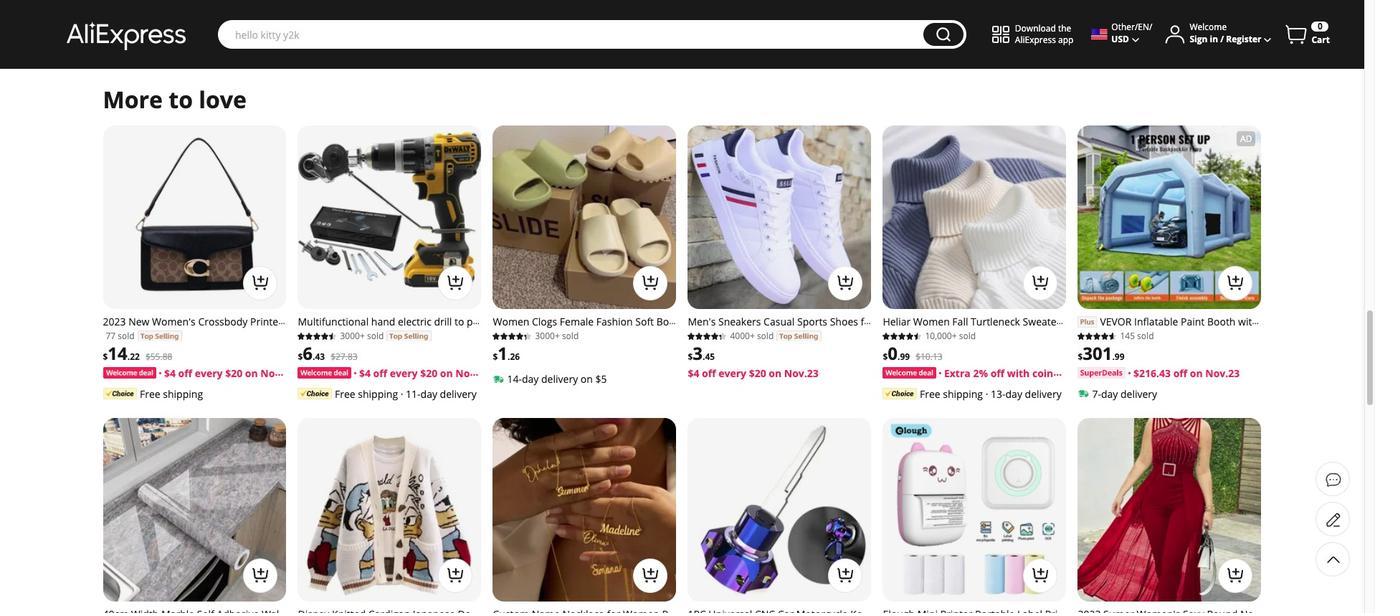 Task type: describe. For each thing, give the bounding box(es) containing it.
2 horizontal spatial women
[[1006, 343, 1042, 356]]

high
[[187, 343, 209, 356]]

4000+ sold
[[730, 330, 774, 342]]

$20 for 6
[[420, 366, 438, 380]]

99 for 301
[[1115, 351, 1125, 363]]

sold for $10.13
[[959, 330, 976, 342]]

/ for in
[[1221, 33, 1224, 45]]

1
[[498, 342, 508, 365]]

inflatable up "boothcar"
[[1118, 329, 1162, 342]]

1 horizontal spatial women
[[914, 315, 950, 329]]

day down system
[[1102, 387, 1118, 401]]

electric
[[340, 329, 374, 342]]

10,000+ sold
[[925, 330, 976, 342]]

en
[[1138, 21, 1150, 33]]

for
[[988, 343, 1003, 356]]

fashion inside women clogs female fashion soft bott om beach men slippers women's sand als 2022 summer nurse medical sabot eva breathable shoes
[[596, 315, 633, 329]]

$10.13
[[916, 351, 943, 363]]

men's
[[688, 315, 716, 329]]

boothcar
[[1119, 343, 1163, 356]]

free shipping
[[140, 387, 203, 401]]

sheet
[[418, 329, 444, 342]]

14
[[108, 342, 127, 365]]

. for 0
[[898, 351, 900, 363]]

$ 3 . 45 $4 off every $20 on nov.23
[[688, 342, 819, 380]]

13-
[[991, 387, 1006, 401]]

4 off from the left
[[991, 366, 1005, 380]]

202
[[1045, 343, 1062, 356]]

1 horizontal spatial cutter
[[362, 343, 390, 356]]

$ 14 . 22 $55.88
[[103, 342, 172, 365]]

sabot
[[647, 343, 673, 356]]

women's inside women clogs female fashion soft bott om beach men slippers women's sand als 2022 summer nurse medical sabot eva breathable shoes
[[606, 329, 649, 342]]

2 nov.23 from the left
[[456, 366, 490, 380]]

coins
[[1033, 366, 1059, 380]]

filter
[[1231, 343, 1255, 356]]

301
[[1083, 342, 1113, 365]]

free shipping · 11-day delivery
[[335, 387, 477, 401]]

10,000+
[[925, 330, 957, 342]]

nov.23 inside $ 3 . 45 $4 off every $20 on nov.23
[[784, 366, 819, 380]]

app
[[1059, 34, 1074, 46]]

0 horizontal spatial with
[[1007, 366, 1030, 380]]

145
[[1121, 330, 1135, 342]]

delivery down $216.43
[[1121, 387, 1158, 401]]

basic
[[895, 343, 919, 356]]

leather inside men's sneakers casual sports shoes fo r men lightweight pu leather breatha ble shoe mens flat white tenis shoes zapatillas hombre
[[791, 329, 827, 342]]

0 inside 0 cart
[[1318, 20, 1323, 32]]

t
[[477, 329, 480, 342]]

$27.83
[[331, 351, 358, 363]]

blowers
[[1078, 329, 1116, 342]]

sign in / register
[[1190, 33, 1262, 45]]

lightweight
[[718, 329, 772, 342]]

sold for 301
[[1137, 330, 1154, 342]]

sand
[[652, 329, 675, 342]]

$20 inside $ 3 . 45 $4 off every $20 on nov.23
[[749, 366, 766, 380]]

women's inside 2023 new women's crossbody printed fashion small square contrast color si mple bags zipper high quality classic style pu leather
[[152, 315, 196, 329]]

day down accessories
[[421, 387, 437, 401]]

2023
[[103, 315, 126, 329]]

7-day delivery
[[1093, 387, 1158, 401]]

pu inside 2023 new women's crossbody printed fashion small square contrast color si mple bags zipper high quality classic style pu leather
[[128, 357, 141, 370]]

quality
[[211, 343, 245, 356]]

0 vertical spatial shoes
[[830, 315, 858, 329]]

/ for en
[[1150, 21, 1153, 33]]

bags
[[129, 343, 152, 356]]

color
[[249, 329, 274, 342]]

accessories
[[415, 343, 469, 356]]

soft down 10,000+
[[921, 343, 940, 356]]

printed
[[250, 315, 285, 329]]

$4 for 6
[[359, 366, 371, 380]]

4000+
[[730, 330, 755, 342]]

7-
[[1093, 387, 1102, 401]]

77
[[106, 330, 116, 342]]

off for $27.83
[[373, 366, 387, 380]]

style
[[103, 357, 125, 370]]

1 sold from the left
[[118, 330, 135, 342]]

female
[[560, 315, 594, 329]]

$ 6 . 43 $27.83
[[298, 342, 358, 365]]

si
[[276, 329, 284, 342]]

clogs
[[532, 315, 557, 329]]

1 horizontal spatial drill
[[434, 315, 452, 329]]

$4 inside $ 3 . 45 $4 off every $20 on nov.23
[[688, 366, 700, 380]]

$ for 301
[[1078, 351, 1083, 363]]

1 nov.23 from the left
[[261, 366, 295, 380]]

r
[[688, 329, 692, 342]]

pu inside men's sneakers casual sports shoes fo r men lightweight pu leather breatha ble shoe mens flat white tenis shoes zapatillas hombre
[[775, 329, 788, 342]]

pullovers
[[941, 329, 984, 342]]

metal
[[307, 343, 333, 356]]

$ for 6
[[298, 351, 303, 363]]

on inside $ 3 . 45 $4 off every $20 on nov.23
[[769, 366, 782, 380]]

sweater
[[1023, 315, 1061, 329]]

6
[[303, 342, 313, 365]]

usd
[[1112, 33, 1129, 45]]

sold for 1
[[562, 330, 579, 342]]

1 vertical spatial paint
[[1165, 343, 1189, 356]]

multifunctional
[[298, 315, 369, 329]]

. for 1
[[508, 351, 510, 363]]

slippers
[[566, 329, 603, 342]]

shoes inside women clogs female fashion soft bott om beach men slippers women's sand als 2022 summer nurse medical sabot eva breathable shoes
[[568, 357, 596, 370]]

contrast
[[206, 329, 246, 342]]

breatha
[[829, 329, 867, 342]]

3000+ sold for 1
[[535, 330, 579, 342]]

extra 2% off with coins
[[944, 366, 1059, 380]]

free for 0
[[920, 387, 941, 401]]

43
[[315, 351, 325, 363]]

the
[[1058, 22, 1072, 34]]

electric
[[398, 315, 432, 329]]

day down breathable at the bottom of page
[[522, 372, 539, 386]]

2%
[[973, 366, 988, 380]]

$ 1 . 26
[[493, 342, 520, 365]]

$20 for 14
[[225, 366, 243, 380]]

. for 6
[[313, 351, 315, 363]]

1 horizontal spatial spray
[[1165, 329, 1191, 342]]

$216.43  off on nov.23
[[1134, 366, 1240, 380]]

delivery down coins
[[1025, 387, 1062, 401]]

delivery right the 11-
[[440, 387, 477, 401]]

other/
[[1112, 21, 1138, 33]]

day down extra 2% off with coins
[[1006, 387, 1023, 401]]

men inside men's sneakers casual sports shoes fo r men lightweight pu leather breatha ble shoe mens flat white tenis shoes zapatillas hombre
[[695, 329, 716, 342]]

soft up $10.13
[[919, 329, 938, 342]]

women clogs female fashion soft bott om beach men slippers women's sand als 2022 summer nurse medical sabot eva breathable shoes
[[493, 315, 676, 370]]

off inside $ 3 . 45 $4 off every $20 on nov.23
[[702, 366, 716, 380]]

every inside $ 3 . 45 $4 off every $20 on nov.23
[[719, 366, 747, 380]]

leather inside 2023 new women's crossbody printed fashion small square contrast color si mple bags zipper high quality classic style pu leather
[[144, 357, 180, 370]]

powerf
[[1225, 329, 1258, 342]]

on down accessories
[[440, 366, 453, 380]]

ad
[[1241, 133, 1252, 145]]

knitted
[[883, 329, 917, 342]]

tenis
[[808, 343, 833, 356]]

sweaters
[[943, 343, 985, 356]]

fall
[[953, 315, 969, 329]]

3000+ for $27.83
[[340, 330, 365, 342]]

free shipping · 13-day delivery
[[920, 387, 1062, 401]]

square
[[170, 329, 203, 342]]

0 horizontal spatial cutter
[[310, 329, 338, 342]]

tent
[[1192, 343, 1213, 356]]

0 cart
[[1312, 20, 1330, 46]]

. for 14
[[127, 351, 130, 363]]

autumn
[[891, 357, 929, 370]]

air
[[1215, 343, 1228, 356]]

$216.43
[[1134, 366, 1171, 380]]

on down the classic
[[245, 366, 258, 380]]

3 inside $ 3 . 45 $4 off every $20 on nov.23
[[693, 342, 703, 365]]

$4 off every $20 on nov.23 for 6
[[359, 366, 490, 380]]



Task type: vqa. For each thing, say whether or not it's contained in the screenshot.
bottommost "to"
yes



Task type: locate. For each thing, give the bounding box(es) containing it.
off down 45
[[702, 366, 716, 380]]

als
[[493, 343, 506, 356]]

1 horizontal spatial shipping
[[358, 387, 398, 401]]

0 horizontal spatial women's
[[152, 315, 196, 329]]

3 every from the left
[[719, 366, 747, 380]]

$ for 1
[[493, 351, 498, 363]]

winter
[[932, 357, 963, 370]]

· for 6
[[401, 387, 403, 401]]

14-
[[507, 372, 522, 386]]

0 vertical spatial pu
[[775, 329, 788, 342]]

pla
[[467, 315, 481, 329]]

1 every from the left
[[195, 366, 223, 380]]

men
[[542, 329, 563, 342], [695, 329, 716, 342]]

0 vertical spatial leather
[[791, 329, 827, 342]]

hello kitty y2k text field
[[228, 27, 916, 42]]

leather
[[791, 329, 827, 342], [144, 357, 180, 370]]

ble
[[688, 343, 702, 356]]

$ for 3
[[688, 351, 693, 363]]

day
[[522, 372, 539, 386], [421, 387, 437, 401], [1006, 387, 1023, 401], [1102, 387, 1118, 401]]

/ right other/
[[1150, 21, 1153, 33]]

3000+ sold for $27.83
[[340, 330, 384, 342]]

multifunctional hand electric drill to pla te cutter electric drill iron sheet cutter t o metal plate cutter tool accessories
[[298, 315, 481, 356]]

2 · from the left
[[986, 387, 989, 401]]

45
[[705, 351, 715, 363]]

99 down 145
[[1115, 351, 1125, 363]]

3 down the rs
[[883, 357, 889, 370]]

3000+ for 1
[[535, 330, 560, 342]]

spray up $216.43  off on nov.23
[[1165, 329, 1191, 342]]

2 shipping from the left
[[358, 387, 398, 401]]

. right the rs
[[898, 351, 900, 363]]

soft left bott
[[636, 315, 654, 329]]

heliar
[[883, 315, 911, 329]]

$ inside $ 1 . 26
[[493, 351, 498, 363]]

5 sold from the left
[[959, 330, 976, 342]]

fashion inside 2023 new women's crossbody printed fashion small square contrast color si mple bags zipper high quality classic style pu leather
[[103, 329, 139, 342]]

$4 down ble at the bottom right of the page
[[688, 366, 700, 380]]

women's
[[152, 315, 196, 329], [606, 329, 649, 342]]

$ inside $ 3 . 45 $4 off every $20 on nov.23
[[688, 351, 693, 363]]

. inside $ 3 . 45 $4 off every $20 on nov.23
[[703, 351, 705, 363]]

off for $55.88
[[178, 366, 192, 380]]

0 horizontal spatial 0
[[888, 342, 898, 365]]

vevor
[[1100, 315, 1132, 329]]

cutter down electric
[[362, 343, 390, 356]]

1 $ from the left
[[103, 351, 108, 363]]

extra
[[944, 366, 971, 380]]

0 horizontal spatial 3000+ sold
[[340, 330, 384, 342]]

shoes
[[830, 315, 858, 329], [836, 343, 864, 356], [568, 357, 596, 370]]

0 horizontal spatial /
[[1150, 21, 1153, 33]]

0 horizontal spatial pu
[[128, 357, 141, 370]]

3 nov.23 from the left
[[784, 366, 819, 380]]

2 $4 off every $20 on nov.23 from the left
[[359, 366, 490, 380]]

sign
[[1190, 33, 1208, 45]]

men inside women clogs female fashion soft bott om beach men slippers women's sand als 2022 summer nurse medical sabot eva breathable shoes
[[542, 329, 563, 342]]

. inside $ 1 . 26
[[508, 351, 510, 363]]

1 horizontal spatial 3000+ sold
[[535, 330, 579, 342]]

6 sold from the left
[[1137, 330, 1154, 342]]

2 every from the left
[[390, 366, 418, 380]]

2 horizontal spatial every
[[719, 366, 747, 380]]

$55.88
[[146, 351, 172, 363]]

every for 6
[[390, 366, 418, 380]]

booth up powerf
[[1208, 315, 1236, 329]]

$ left 43
[[298, 351, 303, 363]]

1 horizontal spatial every
[[390, 366, 418, 380]]

men down men's
[[695, 329, 716, 342]]

3 left 45
[[693, 342, 703, 365]]

1 $4 from the left
[[164, 366, 176, 380]]

1 horizontal spatial pu
[[775, 329, 788, 342]]

women inside women clogs female fashion soft bott om beach men slippers women's sand als 2022 summer nurse medical sabot eva breathable shoes
[[493, 315, 530, 329]]

sold
[[118, 330, 135, 342], [367, 330, 384, 342], [562, 330, 579, 342], [757, 330, 774, 342], [959, 330, 976, 342], [1137, 330, 1154, 342]]

$4
[[164, 366, 176, 380], [359, 366, 371, 380], [688, 366, 700, 380]]

3000+
[[340, 330, 365, 342], [535, 330, 560, 342]]

4 sold from the left
[[757, 330, 774, 342]]

0 horizontal spatial free
[[140, 387, 160, 401]]

0 horizontal spatial women
[[493, 315, 530, 329]]

$ down the 77 at the bottom
[[103, 351, 108, 363]]

3 $20 from the left
[[749, 366, 766, 380]]

crossbody
[[198, 315, 248, 329]]

2 sold from the left
[[367, 330, 384, 342]]

0 horizontal spatial drill
[[376, 329, 394, 342]]

. right ble at the bottom right of the page
[[703, 351, 705, 363]]

6 $ from the left
[[1078, 351, 1083, 363]]

1 horizontal spatial $20
[[420, 366, 438, 380]]

4 nov.23 from the left
[[1206, 366, 1240, 380]]

·
[[401, 387, 403, 401], [986, 387, 989, 401]]

0 vertical spatial to
[[169, 84, 193, 115]]

new
[[128, 315, 150, 329]]

. inside $ 14 . 22 $55.88
[[127, 351, 130, 363]]

3
[[693, 342, 703, 365], [883, 357, 889, 370]]

. right system
[[1113, 351, 1115, 363]]

$ down blowers on the bottom right of the page
[[1078, 351, 1083, 363]]

. inside $ 6 . 43 $27.83
[[313, 351, 315, 363]]

off right $216.43
[[1174, 366, 1188, 380]]

more to love
[[103, 84, 247, 115]]

5 . from the left
[[898, 351, 900, 363]]

99 inside $ 0 . 99 $10.13
[[900, 351, 910, 363]]

nov.23 left 'eva'
[[456, 366, 490, 380]]

every up free shipping · 11-day delivery in the bottom left of the page
[[390, 366, 418, 380]]

6 . from the left
[[1113, 351, 1115, 363]]

fo
[[861, 315, 870, 329]]

sold up flat
[[757, 330, 774, 342]]

1 . from the left
[[127, 351, 130, 363]]

1 horizontal spatial leather
[[791, 329, 827, 342]]

sold down hand
[[367, 330, 384, 342]]

on
[[245, 366, 258, 380], [440, 366, 453, 380], [769, 366, 782, 380], [1190, 366, 1203, 380], [581, 372, 593, 386]]

every down mens
[[719, 366, 747, 380]]

5 off from the left
[[1174, 366, 1188, 380]]

spray
[[1165, 329, 1191, 342], [1090, 343, 1116, 356]]

/ right in
[[1221, 33, 1224, 45]]

$ inside $ 14 . 22 $55.88
[[103, 351, 108, 363]]

shipping down extra
[[943, 387, 983, 401]]

1 horizontal spatial with
[[1239, 315, 1259, 329]]

off up free shipping · 11-day delivery in the bottom left of the page
[[373, 366, 387, 380]]

inflatable up 145 sold
[[1135, 315, 1179, 329]]

0 horizontal spatial ·
[[401, 387, 403, 401]]

spray down blowers on the bottom right of the page
[[1090, 343, 1116, 356]]

· left the 11-
[[401, 387, 403, 401]]

0 horizontal spatial 99
[[900, 351, 910, 363]]

shipping for 0
[[943, 387, 983, 401]]

1 · from the left
[[401, 387, 403, 401]]

shoes up breatha
[[830, 315, 858, 329]]

$ for 0
[[883, 351, 888, 363]]

1 vertical spatial shoes
[[836, 343, 864, 356]]

free down $27.83
[[335, 387, 355, 401]]

nov.23 down the classic
[[261, 366, 295, 380]]

3000+ sold
[[340, 330, 384, 342], [535, 330, 579, 342]]

shipping down "$55.88"
[[163, 387, 203, 401]]

0 horizontal spatial $20
[[225, 366, 243, 380]]

3000+ sold up plate
[[340, 330, 384, 342]]

$4 down "$55.88"
[[164, 366, 176, 380]]

women up 10,000+
[[914, 315, 950, 329]]

$ inside $ 301 . 99
[[1078, 351, 1083, 363]]

99 inside $ 301 . 99
[[1115, 351, 1125, 363]]

0 horizontal spatial shipping
[[163, 387, 203, 401]]

summer
[[534, 343, 574, 356]]

0 horizontal spatial 3
[[693, 342, 703, 365]]

0 vertical spatial with
[[1239, 315, 1259, 329]]

paint up tent
[[1181, 315, 1205, 329]]

99 right the rs
[[900, 351, 910, 363]]

free down 'winter'
[[920, 387, 941, 401]]

om
[[493, 329, 508, 342]]

· left 13-
[[986, 387, 989, 401]]

pu
[[775, 329, 788, 342], [128, 357, 141, 370]]

5 $ from the left
[[883, 351, 888, 363]]

zipper
[[154, 343, 184, 356]]

1 vertical spatial leather
[[144, 357, 180, 370]]

· for 0
[[986, 387, 989, 401]]

ul
[[1078, 343, 1087, 356]]

shoes down nurse
[[568, 357, 596, 370]]

0 vertical spatial paint
[[1181, 315, 1205, 329]]

booth up tent
[[1194, 329, 1222, 342]]

sold down the "female"
[[562, 330, 579, 342]]

1 horizontal spatial 99
[[1115, 351, 1125, 363]]

vevor inflatable paint booth with blowers inflatable spray booth powerf ul spray boothcar paint tent air filter system
[[1078, 315, 1259, 370]]

0 horizontal spatial $4 off every $20 on nov.23
[[164, 366, 295, 380]]

$4 off every $20 on nov.23
[[164, 366, 295, 380], [359, 366, 490, 380]]

. right the mple at left
[[127, 351, 130, 363]]

fashion up medical
[[596, 315, 633, 329]]

0 horizontal spatial 3000+
[[340, 330, 365, 342]]

0 horizontal spatial to
[[169, 84, 193, 115]]

None button
[[924, 23, 964, 46]]

$ left 26
[[493, 351, 498, 363]]

1 3000+ sold from the left
[[340, 330, 384, 342]]

3 free from the left
[[920, 387, 941, 401]]

1 free from the left
[[140, 387, 160, 401]]

. inside $ 301 . 99
[[1113, 351, 1115, 363]]

soft inside women clogs female fashion soft bott om beach men slippers women's sand als 2022 summer nurse medical sabot eva breathable shoes
[[636, 315, 654, 329]]

hombre
[[735, 357, 774, 370]]

2 horizontal spatial $4
[[688, 366, 700, 380]]

rs
[[883, 343, 892, 356]]

sold up sweaters
[[959, 330, 976, 342]]

shoe
[[705, 343, 728, 356]]

medical
[[608, 343, 644, 356]]

system
[[1078, 357, 1112, 370]]

$ inside $ 6 . 43 $27.83
[[298, 351, 303, 363]]

0 horizontal spatial $4
[[164, 366, 176, 380]]

iron
[[397, 329, 416, 342]]

with up powerf
[[1239, 315, 1259, 329]]

3000+ sold up summer
[[535, 330, 579, 342]]

$20 down flat
[[749, 366, 766, 380]]

0 horizontal spatial every
[[195, 366, 223, 380]]

casual
[[764, 315, 795, 329]]

women down cashmere
[[1006, 343, 1042, 356]]

1 vertical spatial with
[[1007, 366, 1030, 380]]

drill down hand
[[376, 329, 394, 342]]

on left $5
[[581, 372, 593, 386]]

1 horizontal spatial women's
[[606, 329, 649, 342]]

small
[[142, 329, 168, 342]]

3 shipping from the left
[[943, 387, 983, 401]]

3 off from the left
[[702, 366, 716, 380]]

every for 14
[[195, 366, 223, 380]]

1 horizontal spatial free
[[335, 387, 355, 401]]

$20 down quality
[[225, 366, 243, 380]]

to left love
[[169, 84, 193, 115]]

3 sold from the left
[[562, 330, 579, 342]]

free down "$55.88"
[[140, 387, 160, 401]]

2 vertical spatial shoes
[[568, 357, 596, 370]]

with inside vevor inflatable paint booth with blowers inflatable spray booth powerf ul spray boothcar paint tent air filter system
[[1239, 315, 1259, 329]]

$ inside $ 0 . 99 $10.13
[[883, 351, 888, 363]]

1 shipping from the left
[[163, 387, 203, 401]]

1 horizontal spatial /
[[1221, 33, 1224, 45]]

77 sold
[[106, 330, 135, 342]]

$4 off every $20 on nov.23 up the 11-
[[359, 366, 490, 380]]

eva
[[493, 357, 511, 370]]

1 horizontal spatial 0
[[1318, 20, 1323, 32]]

$ 301 . 99
[[1078, 342, 1125, 365]]

$ for 14
[[103, 351, 108, 363]]

classic
[[247, 343, 279, 356]]

women up the om
[[493, 315, 530, 329]]

2 $ from the left
[[298, 351, 303, 363]]

4 $ from the left
[[688, 351, 693, 363]]

$4 off every $20 on nov.23 down quality
[[164, 366, 295, 380]]

2023 new women's crossbody printed fashion small square contrast color si mple bags zipper high quality classic style pu leather
[[103, 315, 285, 370]]

nov.23 down white
[[784, 366, 819, 380]]

to left pla
[[455, 315, 464, 329]]

pu down casual
[[775, 329, 788, 342]]

2 horizontal spatial free
[[920, 387, 941, 401]]

11-
[[406, 387, 421, 401]]

shipping for 14
[[163, 387, 203, 401]]

. right als
[[508, 351, 510, 363]]

shipping for 6
[[358, 387, 398, 401]]

0 horizontal spatial leather
[[144, 357, 180, 370]]

every down high
[[195, 366, 223, 380]]

. for 3
[[703, 351, 705, 363]]

0 vertical spatial 0
[[1318, 20, 1323, 32]]

off right '2%'
[[991, 366, 1005, 380]]

2022
[[509, 343, 532, 356]]

cutter left t
[[447, 329, 474, 342]]

2 off from the left
[[373, 366, 387, 380]]

fashion up the mple at left
[[103, 329, 139, 342]]

nov.23
[[261, 366, 295, 380], [456, 366, 490, 380], [784, 366, 819, 380], [1206, 366, 1240, 380]]

1 $4 off every $20 on nov.23 from the left
[[164, 366, 295, 380]]

delivery down breathable at the bottom of page
[[541, 372, 578, 386]]

with left coins
[[1007, 366, 1030, 380]]

2 horizontal spatial shipping
[[943, 387, 983, 401]]

1 horizontal spatial 3
[[883, 357, 889, 370]]

cashmere
[[986, 329, 1034, 342]]

1 $20 from the left
[[225, 366, 243, 380]]

1 vertical spatial pu
[[128, 357, 141, 370]]

download
[[1015, 22, 1056, 34]]

nov.23 down the air
[[1206, 366, 1240, 380]]

$4 down plate
[[359, 366, 371, 380]]

sold for $27.83
[[367, 330, 384, 342]]

4 . from the left
[[703, 351, 705, 363]]

love
[[199, 84, 247, 115]]

1 vertical spatial to
[[455, 315, 464, 329]]

. inside $ 0 . 99 $10.13
[[898, 351, 900, 363]]

sold for 3
[[757, 330, 774, 342]]

to inside the multifunctional hand electric drill to pla te cutter electric drill iron sheet cutter t o metal plate cutter tool accessories
[[455, 315, 464, 329]]

0 horizontal spatial men
[[542, 329, 563, 342]]

99 for 0
[[900, 351, 910, 363]]

women's up medical
[[606, 329, 649, 342]]

1 horizontal spatial men
[[695, 329, 716, 342]]

. for 301
[[1113, 351, 1115, 363]]

1 off from the left
[[178, 366, 192, 380]]

1 vertical spatial 0
[[888, 342, 898, 365]]

shipping
[[163, 387, 203, 401], [358, 387, 398, 401], [943, 387, 983, 401]]

off for 301
[[1174, 366, 1188, 380]]

2 horizontal spatial $20
[[749, 366, 766, 380]]

every
[[195, 366, 223, 380], [390, 366, 418, 380], [719, 366, 747, 380]]

$ left 45
[[688, 351, 693, 363]]

2 free from the left
[[335, 387, 355, 401]]

cutter up "metal"
[[310, 329, 338, 342]]

men up summer
[[542, 329, 563, 342]]

2 3000+ sold from the left
[[535, 330, 579, 342]]

2 $4 from the left
[[359, 366, 371, 380]]

1 horizontal spatial $4
[[359, 366, 371, 380]]

free for 6
[[335, 387, 355, 401]]

1 horizontal spatial $4 off every $20 on nov.23
[[359, 366, 490, 380]]

sold up "boothcar"
[[1137, 330, 1154, 342]]

1 horizontal spatial fashion
[[596, 315, 633, 329]]

1 horizontal spatial 3000+
[[535, 330, 560, 342]]

1 horizontal spatial ·
[[986, 387, 989, 401]]

in
[[1210, 33, 1219, 45]]

men's sneakers casual sports shoes fo r men lightweight pu leather breatha ble shoe mens flat white tenis shoes zapatillas hombre
[[688, 315, 870, 370]]

o
[[298, 343, 304, 356]]

leather down 'zipper' at the left of the page
[[144, 357, 180, 370]]

1 horizontal spatial to
[[455, 315, 464, 329]]

2 $20 from the left
[[420, 366, 438, 380]]

0 horizontal spatial spray
[[1090, 343, 1116, 356]]

3000+ down clogs at the left bottom of page
[[535, 330, 560, 342]]

2 horizontal spatial cutter
[[447, 329, 474, 342]]

mple
[[103, 343, 127, 356]]

1 men from the left
[[542, 329, 563, 342]]

on down tent
[[1190, 366, 1203, 380]]

1 99 from the left
[[900, 351, 910, 363]]

aliexpress
[[1015, 34, 1056, 46]]

$4 off every $20 on nov.23 for 14
[[164, 366, 295, 380]]

99
[[900, 351, 910, 363], [1115, 351, 1125, 363]]

drill up sheet
[[434, 315, 452, 329]]

off up free shipping
[[178, 366, 192, 380]]

paint left tent
[[1165, 343, 1189, 356]]

2 men from the left
[[695, 329, 716, 342]]

3 inside the heliar women fall turtleneck sweater knitted soft pullovers cashmere jumpe rs basic soft sweaters for women 202 3 autumn winter
[[883, 357, 889, 370]]

plate
[[336, 343, 359, 356]]

2 . from the left
[[313, 351, 315, 363]]

3 $ from the left
[[493, 351, 498, 363]]

2 3000+ from the left
[[535, 330, 560, 342]]

$20 up the 11-
[[420, 366, 438, 380]]

2 99 from the left
[[1115, 351, 1125, 363]]

3000+ up plate
[[340, 330, 365, 342]]

145 sold
[[1121, 330, 1154, 342]]

$4 for 14
[[164, 366, 176, 380]]

free for 14
[[140, 387, 160, 401]]

1 3000+ from the left
[[340, 330, 365, 342]]

download the aliexpress app
[[1015, 22, 1074, 46]]

$ left basic
[[883, 351, 888, 363]]

women's up square
[[152, 315, 196, 329]]

3 $4 from the left
[[688, 366, 700, 380]]

cutter
[[310, 329, 338, 342], [447, 329, 474, 342], [362, 343, 390, 356]]

3 . from the left
[[508, 351, 510, 363]]

on down flat
[[769, 366, 782, 380]]

leather down "sports"
[[791, 329, 827, 342]]

jumpe
[[1036, 329, 1066, 342]]

0 horizontal spatial fashion
[[103, 329, 139, 342]]

pu down bags
[[128, 357, 141, 370]]

shoes down breatha
[[836, 343, 864, 356]]

fashion
[[596, 315, 633, 329], [103, 329, 139, 342]]

beach
[[511, 329, 540, 342]]



